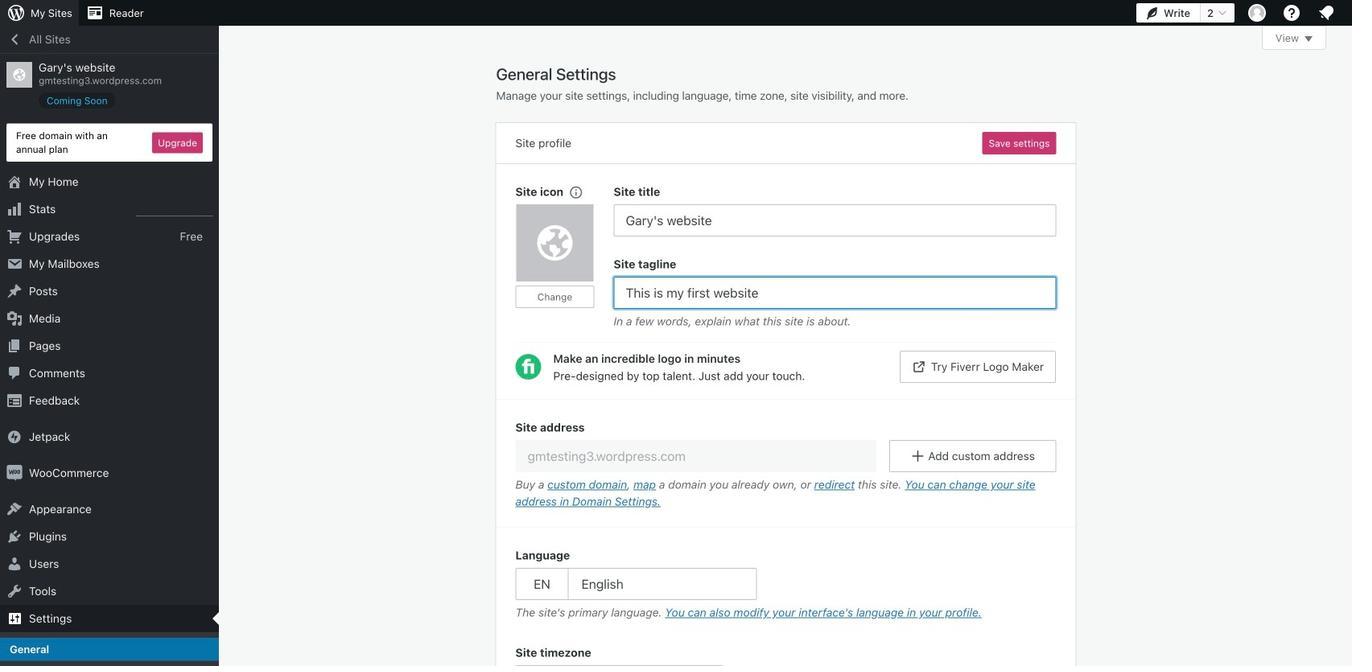 Task type: vqa. For each thing, say whether or not it's contained in the screenshot.
More information "Image"
no



Task type: locate. For each thing, give the bounding box(es) containing it.
None text field
[[614, 204, 1057, 237], [614, 277, 1057, 309], [614, 204, 1057, 237], [614, 277, 1057, 309]]

main content
[[496, 26, 1327, 667]]

help image
[[1282, 3, 1302, 23]]

group
[[516, 184, 614, 334], [614, 184, 1057, 237], [614, 256, 1057, 334], [496, 399, 1076, 528], [516, 547, 1057, 625], [516, 645, 1057, 667]]

0 vertical spatial img image
[[6, 429, 23, 445]]

manage your notifications image
[[1317, 3, 1336, 23]]

highest hourly views 0 image
[[136, 206, 213, 217]]

1 vertical spatial img image
[[6, 465, 23, 481]]

fiverr small logo image
[[516, 354, 541, 380]]

1 img image from the top
[[6, 429, 23, 445]]

None text field
[[516, 440, 877, 473]]

img image
[[6, 429, 23, 445], [6, 465, 23, 481]]



Task type: describe. For each thing, give the bounding box(es) containing it.
2 img image from the top
[[6, 465, 23, 481]]

closed image
[[1305, 36, 1313, 42]]

my profile image
[[1249, 4, 1266, 22]]



